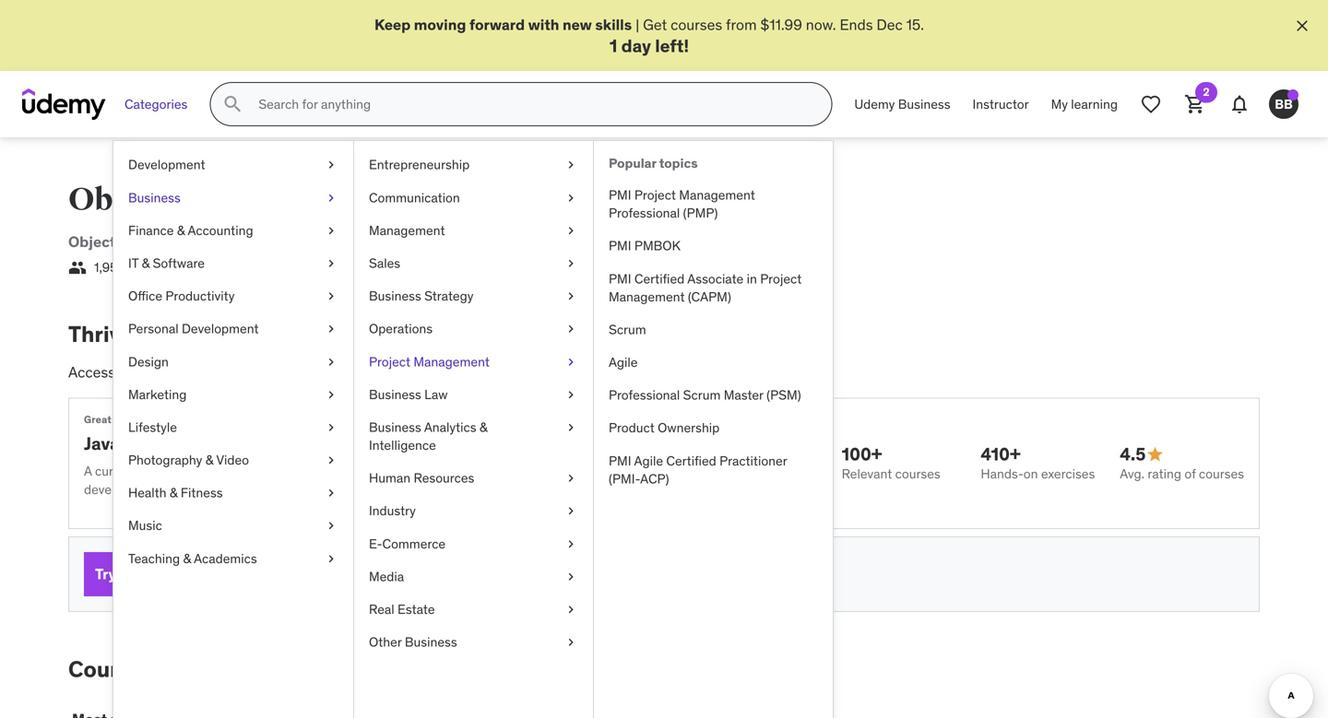 Task type: describe. For each thing, give the bounding box(es) containing it.
commerce
[[382, 536, 446, 552]]

a inside great for java developers a curated collection of courses and hands-on practice exercises to help you advance as a java developer.
[[588, 463, 595, 480]]

you have alerts image
[[1288, 90, 1299, 101]]

xsmall image for project management
[[564, 353, 578, 371]]

courses to get you started
[[68, 656, 346, 683]]

1 horizontal spatial a
[[554, 363, 562, 382]]

0 horizontal spatial courses
[[68, 656, 154, 683]]

entrepreneurship link
[[354, 149, 593, 182]]

xsmall image for operations
[[564, 320, 578, 338]]

in inside pmi certified associate in project management (capm)
[[747, 271, 757, 287]]

keep
[[375, 15, 411, 34]]

xsmall image for management
[[564, 222, 578, 240]]

submit search image
[[222, 93, 244, 115]]

help
[[469, 463, 494, 480]]

a
[[84, 463, 92, 480]]

music
[[128, 518, 162, 534]]

associate
[[688, 271, 744, 287]]

0 vertical spatial collection
[[130, 363, 194, 382]]

business law link
[[354, 379, 593, 411]]

small image inside 'thrive in your career' element
[[1146, 446, 1165, 464]]

developer.
[[84, 481, 144, 498]]

of right rating
[[1185, 466, 1196, 482]]

starting at $16.58 per month after trial. cancel anytime.
[[296, 566, 615, 583]]

notifications image
[[1229, 93, 1251, 115]]

lifestyle link
[[113, 411, 353, 444]]

bb
[[1275, 96, 1293, 112]]

exercises inside great for java developers a curated collection of courses and hands-on practice exercises to help you advance as a java developer.
[[397, 463, 451, 480]]

certified inside pmi agile certified practitioner (pmi-acp)
[[666, 453, 717, 469]]

sales link
[[354, 247, 593, 280]]

of left the top-
[[198, 363, 211, 382]]

xsmall image for music
[[324, 517, 339, 535]]

per
[[403, 566, 421, 583]]

close image
[[1293, 17, 1312, 35]]

practitioner
[[720, 453, 787, 469]]

subscription.
[[659, 363, 744, 382]]

business down estate
[[405, 634, 457, 651]]

business analytics & intelligence
[[369, 419, 488, 454]]

udemy business
[[855, 96, 951, 112]]

estate
[[398, 602, 435, 618]]

xsmall image for photography & video
[[324, 452, 339, 470]]

xsmall image for real estate
[[564, 601, 578, 619]]

media
[[369, 569, 404, 585]]

business strategy link
[[354, 280, 593, 313]]

health & fitness
[[128, 485, 223, 502]]

access
[[68, 363, 115, 382]]

accounting
[[188, 222, 253, 239]]

started
[[269, 656, 346, 683]]

xsmall image for personal development
[[324, 320, 339, 338]]

100+ relevant courses
[[842, 443, 941, 482]]

moving
[[414, 15, 466, 34]]

xsmall image for industry
[[564, 503, 578, 521]]

human
[[369, 470, 411, 487]]

curated inside great for java developers a curated collection of courses and hands-on practice exercises to help you advance as a java developer.
[[95, 463, 139, 480]]

health
[[128, 485, 167, 502]]

real
[[369, 602, 395, 618]]

100+
[[842, 443, 882, 465]]

teaching & academics
[[128, 551, 257, 567]]

finance & accounting link
[[113, 214, 353, 247]]

month
[[425, 566, 462, 583]]

agile link
[[594, 346, 833, 379]]

pmi for pmi agile certified practitioner (pmi-acp)
[[609, 453, 632, 469]]

xsmall image for business law
[[564, 386, 578, 404]]

1 vertical spatial development link
[[354, 233, 448, 252]]

health & fitness link
[[113, 477, 353, 510]]

office productivity link
[[113, 280, 353, 313]]

4.5
[[1120, 443, 1146, 465]]

xsmall image for business strategy
[[564, 287, 578, 306]]

0 vertical spatial development link
[[113, 149, 353, 182]]

it & software
[[128, 255, 205, 272]]

for inside try personal plan for free link
[[219, 565, 239, 584]]

office
[[128, 288, 162, 305]]

2 vertical spatial development
[[182, 321, 259, 337]]

agile inside pmi agile certified practitioner (pmi-acp)
[[634, 453, 663, 469]]

management inside pmi certified associate in project management (capm)
[[609, 289, 685, 305]]

0 vertical spatial plan
[[627, 363, 656, 382]]

pmi pmbok
[[609, 238, 681, 254]]

1 horizontal spatial curated
[[336, 363, 386, 382]]

courses right rating
[[1199, 466, 1245, 482]]

master
[[724, 387, 764, 404]]

Search for anything text field
[[255, 89, 809, 120]]

project management element
[[593, 141, 833, 719]]

my learning link
[[1040, 82, 1129, 127]]

entrepreneurship
[[369, 157, 470, 173]]

pmi for pmi certified associate in project management (capm)
[[609, 271, 632, 287]]

resources
[[414, 470, 475, 487]]

oriented for object oriented programming relates to development
[[119, 233, 181, 252]]

strategy
[[425, 288, 474, 305]]

e-commerce link
[[354, 528, 593, 561]]

xsmall image for development
[[324, 156, 339, 174]]

academics
[[194, 551, 257, 567]]

object oriented programming courses
[[68, 181, 647, 219]]

xsmall image for teaching & academics
[[324, 550, 339, 568]]

xsmall image for finance & accounting
[[324, 222, 339, 240]]

shopping cart with 2 items image
[[1185, 93, 1207, 115]]

0 vertical spatial personal
[[128, 321, 179, 337]]

skills
[[595, 15, 632, 34]]

0 horizontal spatial scrum
[[609, 321, 646, 338]]

0 vertical spatial small image
[[68, 259, 87, 277]]

dec
[[877, 15, 903, 34]]

intelligence
[[369, 437, 436, 454]]

courses inside keep moving forward with new skills | get courses from $11.99 now. ends dec 15. 1 day left!
[[671, 15, 723, 34]]

lifestyle
[[128, 419, 177, 436]]

|
[[636, 15, 640, 34]]

pmbok
[[635, 238, 681, 254]]

marketing link
[[113, 379, 353, 411]]

advance
[[520, 463, 569, 480]]

object for object oriented programming courses
[[68, 181, 167, 219]]

pmi certified associate in project management (capm)
[[609, 271, 802, 305]]

relates
[[284, 233, 333, 252]]

xsmall image for other business
[[564, 634, 578, 652]]

java developers link
[[84, 432, 218, 455]]

xsmall image for design
[[324, 353, 339, 371]]

& for software
[[142, 255, 150, 272]]

management inside pmi project management professional (pmp)
[[679, 187, 755, 203]]

xsmall image for entrepreneurship
[[564, 156, 578, 174]]

xsmall image for communication
[[564, 189, 578, 207]]

business right udemy
[[898, 96, 951, 112]]

after
[[465, 566, 492, 583]]

java
[[84, 432, 120, 455]]

udemy image
[[22, 89, 106, 120]]

& for academics
[[183, 551, 191, 567]]

xsmall image for lifestyle
[[324, 419, 339, 437]]

xsmall image for marketing
[[324, 386, 339, 404]]

law
[[425, 386, 448, 403]]

other business link
[[354, 627, 593, 659]]

photography & video link
[[113, 444, 353, 477]]

marketing
[[128, 386, 187, 403]]

(pmi-
[[609, 471, 640, 488]]

courses right rated
[[280, 363, 332, 382]]

finance
[[128, 222, 174, 239]]

xsmall image for e-commerce
[[564, 535, 578, 553]]

starting
[[296, 566, 343, 583]]

xsmall image for business analytics & intelligence
[[564, 419, 578, 437]]

e-commerce
[[369, 536, 446, 552]]

2 vertical spatial personal
[[119, 565, 181, 584]]

professional scrum master (psm)
[[609, 387, 801, 404]]

xsmall image for human resources
[[564, 470, 578, 488]]

0 vertical spatial development
[[128, 157, 205, 173]]

xsmall image for health & fitness
[[324, 484, 339, 503]]

management down communication
[[369, 222, 445, 239]]

personal development
[[128, 321, 259, 337]]

business law
[[369, 386, 448, 403]]

popular
[[609, 155, 657, 172]]

bb link
[[1262, 82, 1306, 127]]

1 horizontal spatial scrum
[[683, 387, 721, 404]]

business for business strategy
[[369, 288, 421, 305]]

project inside pmi project management professional (pmp)
[[635, 187, 676, 203]]



Task type: vqa. For each thing, say whether or not it's contained in the screenshot.
the right The 100
no



Task type: locate. For each thing, give the bounding box(es) containing it.
plan inside try personal plan for free link
[[184, 565, 216, 584]]

with inside keep moving forward with new skills | get courses from $11.99 now. ends dec 15. 1 day left!
[[528, 15, 559, 34]]

certified inside pmi certified associate in project management (capm)
[[635, 271, 685, 287]]

xsmall image for office productivity
[[324, 287, 339, 306]]

finance & accounting
[[128, 222, 253, 239]]

1 horizontal spatial small image
[[1146, 446, 1165, 464]]

business for business
[[128, 189, 181, 206]]

business inside "link"
[[369, 386, 421, 403]]

industry link
[[354, 495, 593, 528]]

for left in-
[[390, 363, 408, 382]]

0 horizontal spatial project
[[369, 354, 411, 370]]

pmi pmbok link
[[594, 230, 833, 263]]

xsmall image inside lifestyle link
[[324, 419, 339, 437]]

1 pmi from the top
[[609, 187, 632, 203]]

object up 'finance' on the left
[[68, 181, 167, 219]]

pmi up (pmi-
[[609, 453, 632, 469]]

trial.
[[495, 566, 520, 583]]

keep moving forward with new skills | get courses from $11.99 now. ends dec 15. 1 day left!
[[375, 15, 924, 57]]

professional inside pmi project management professional (pmp)
[[609, 205, 680, 221]]

thrive in your career element
[[68, 320, 1260, 612]]

xsmall image inside operations link
[[564, 320, 578, 338]]

object for object oriented programming relates to development
[[68, 233, 116, 252]]

(psm)
[[767, 387, 801, 404]]

xsmall image
[[564, 189, 578, 207], [564, 222, 578, 240], [564, 255, 578, 273], [324, 287, 339, 306], [564, 287, 578, 306], [324, 353, 339, 371], [564, 386, 578, 404], [564, 419, 578, 437], [324, 452, 339, 470], [324, 484, 339, 503], [324, 517, 339, 535], [324, 550, 339, 568], [564, 568, 578, 586], [564, 601, 578, 619], [564, 634, 578, 652]]

0 horizontal spatial curated
[[95, 463, 139, 480]]

operations link
[[354, 313, 593, 346]]

courses right relevant
[[895, 466, 941, 482]]

fitness
[[181, 485, 223, 502]]

in up design
[[138, 320, 158, 348]]

agile up product
[[609, 354, 638, 371]]

2 vertical spatial project
[[369, 354, 411, 370]]

popular topics
[[609, 155, 698, 172]]

0 vertical spatial you
[[497, 463, 517, 480]]

you inside great for java developers a curated collection of courses and hands-on practice exercises to help you advance as a java developer.
[[497, 463, 517, 480]]

pmi agile certified practitioner (pmi-acp) link
[[594, 445, 833, 496]]

project down popular topics
[[635, 187, 676, 203]]

xsmall image inside other business link
[[564, 634, 578, 652]]

pmi agile certified practitioner (pmi-acp)
[[609, 453, 787, 488]]

management down pmi pmbok
[[609, 289, 685, 305]]

& right 'finance' on the left
[[177, 222, 185, 239]]

xsmall image inside the business link
[[324, 189, 339, 207]]

personal up design
[[128, 321, 179, 337]]

project
[[635, 187, 676, 203], [760, 271, 802, 287], [369, 354, 411, 370]]

& inside it & software link
[[142, 255, 150, 272]]

object oriented programming relates to development
[[68, 233, 448, 252]]

you
[[497, 463, 517, 480], [226, 656, 264, 683]]

pmi for pmi pmbok
[[609, 238, 632, 254]]

avg.
[[1120, 466, 1145, 482]]

1 horizontal spatial plan
[[627, 363, 656, 382]]

1 horizontal spatial to
[[336, 233, 351, 252]]

& for fitness
[[170, 485, 178, 502]]

0 vertical spatial project
[[635, 187, 676, 203]]

management up (pmp)
[[679, 187, 755, 203]]

industry
[[369, 503, 416, 520]]

programming for courses
[[313, 181, 521, 219]]

exercises inside 410+ hands-on exercises
[[1041, 466, 1095, 482]]

scrum down pmi pmbok
[[609, 321, 646, 338]]

great
[[84, 413, 112, 426]]

xsmall image inside industry link
[[564, 503, 578, 521]]

avg. rating of courses
[[1120, 466, 1245, 482]]

1 vertical spatial project
[[760, 271, 802, 287]]

& left video
[[205, 452, 213, 469]]

0 vertical spatial curated
[[336, 363, 386, 382]]

0 vertical spatial scrum
[[609, 321, 646, 338]]

roles
[[487, 363, 519, 382]]

rating
[[1148, 466, 1182, 482]]

xsmall image inside entrepreneurship link
[[564, 156, 578, 174]]

programming for relates
[[184, 233, 281, 252]]

courses up left!
[[671, 15, 723, 34]]

photography
[[128, 452, 202, 469]]

4 pmi from the top
[[609, 453, 632, 469]]

2 vertical spatial for
[[219, 565, 239, 584]]

xsmall image inside the design link
[[324, 353, 339, 371]]

0 vertical spatial in
[[747, 271, 757, 287]]

& right analytics
[[480, 419, 488, 436]]

xsmall image for business
[[324, 189, 339, 207]]

2 vertical spatial to
[[159, 656, 181, 683]]

1 horizontal spatial courses
[[527, 181, 647, 219]]

& for video
[[205, 452, 213, 469]]

to left help
[[454, 463, 466, 480]]

a left design
[[119, 363, 127, 382]]

rated
[[242, 363, 277, 382]]

try
[[95, 565, 116, 584]]

1 vertical spatial agile
[[634, 453, 663, 469]]

management up the law
[[414, 354, 490, 370]]

personal
[[128, 321, 179, 337], [566, 363, 623, 382], [119, 565, 181, 584]]

0 vertical spatial for
[[390, 363, 408, 382]]

0 vertical spatial with
[[528, 15, 559, 34]]

wishlist image
[[1140, 93, 1162, 115]]

0 horizontal spatial exercises
[[397, 463, 451, 480]]

agile inside 'link'
[[609, 354, 638, 371]]

agile
[[609, 354, 638, 371], [634, 453, 663, 469]]

xsmall image inside the business strategy link
[[564, 287, 578, 306]]

xsmall image inside "business analytics & intelligence" link
[[564, 419, 578, 437]]

courses inside 100+ relevant courses
[[895, 466, 941, 482]]

1 vertical spatial curated
[[95, 463, 139, 480]]

real estate
[[369, 602, 435, 618]]

office productivity
[[128, 288, 235, 305]]

on inside 410+ hands-on exercises
[[1024, 466, 1038, 482]]

java
[[598, 463, 621, 480]]

(pmp)
[[683, 205, 718, 221]]

topics
[[659, 155, 698, 172]]

xsmall image inside sales link
[[564, 255, 578, 273]]

pmi down popular
[[609, 187, 632, 203]]

exercises left avg.
[[1041, 466, 1095, 482]]

1 professional from the top
[[609, 205, 680, 221]]

with inside 'thrive in your career' element
[[523, 363, 551, 382]]

0 vertical spatial professional
[[609, 205, 680, 221]]

business link
[[113, 182, 353, 214]]

0 horizontal spatial for
[[114, 413, 129, 426]]

2 horizontal spatial project
[[760, 271, 802, 287]]

15.
[[907, 15, 924, 34]]

2 object from the top
[[68, 233, 116, 252]]

development link up sales
[[354, 233, 448, 252]]

for inside great for java developers a curated collection of courses and hands-on practice exercises to help you advance as a java developer.
[[114, 413, 129, 426]]

1 horizontal spatial on
[[1024, 466, 1038, 482]]

a right as
[[588, 463, 595, 480]]

0 vertical spatial courses
[[527, 181, 647, 219]]

1 vertical spatial in
[[138, 320, 158, 348]]

in
[[747, 271, 757, 287], [138, 320, 158, 348]]

day
[[621, 35, 651, 57]]

1 vertical spatial small image
[[1146, 446, 1165, 464]]

xsmall image inside "teaching & academics" link
[[324, 550, 339, 568]]

courses
[[671, 15, 723, 34], [280, 363, 332, 382], [216, 463, 261, 480], [895, 466, 941, 482], [1199, 466, 1245, 482]]

2 pmi from the top
[[609, 238, 632, 254]]

instructor link
[[962, 82, 1040, 127]]

professional scrum master (psm) link
[[594, 379, 833, 412]]

udemy business link
[[844, 82, 962, 127]]

pmi down pmi pmbok
[[609, 271, 632, 287]]

small image up rating
[[1146, 446, 1165, 464]]

& for accounting
[[177, 222, 185, 239]]

instructor
[[973, 96, 1029, 112]]

xsmall image inside music link
[[324, 517, 339, 535]]

developers
[[124, 432, 218, 455]]

0 vertical spatial object
[[68, 181, 167, 219]]

development down office productivity link
[[182, 321, 259, 337]]

xsmall image inside marketing link
[[324, 386, 339, 404]]

& inside business analytics & intelligence
[[480, 419, 488, 436]]

development up sales
[[354, 233, 448, 252]]

1 object from the top
[[68, 181, 167, 219]]

collection
[[130, 363, 194, 382], [142, 463, 198, 480]]

personal development link
[[113, 313, 353, 346]]

1 horizontal spatial exercises
[[1041, 466, 1095, 482]]

object
[[68, 181, 167, 219], [68, 233, 116, 252]]

from
[[726, 15, 757, 34]]

curated up 'business law'
[[336, 363, 386, 382]]

courses inside great for java developers a curated collection of courses and hands-on practice exercises to help you advance as a java developer.
[[216, 463, 261, 480]]

1 vertical spatial you
[[226, 656, 264, 683]]

0 vertical spatial agile
[[609, 354, 638, 371]]

2 horizontal spatial to
[[454, 463, 466, 480]]

0 vertical spatial oriented
[[173, 181, 308, 219]]

1 horizontal spatial project
[[635, 187, 676, 203]]

1 vertical spatial development
[[354, 233, 448, 252]]

2 horizontal spatial a
[[588, 463, 595, 480]]

business up 'finance' on the left
[[128, 189, 181, 206]]

xsmall image inside the project management link
[[564, 353, 578, 371]]

xsmall image inside the "e-commerce" link
[[564, 535, 578, 553]]

on
[[329, 463, 344, 480], [1024, 466, 1038, 482]]

xsmall image inside media link
[[564, 568, 578, 586]]

2 professional from the top
[[609, 387, 680, 404]]

personal right the try
[[119, 565, 181, 584]]

xsmall image inside management link
[[564, 222, 578, 240]]

1 vertical spatial programming
[[184, 233, 281, 252]]

2 link
[[1173, 82, 1218, 127]]

1 vertical spatial professional
[[609, 387, 680, 404]]

development down categories "dropdown button"
[[128, 157, 205, 173]]

$16.58
[[360, 566, 399, 583]]

try personal plan for free link
[[84, 552, 281, 597]]

collection up marketing
[[130, 363, 194, 382]]

business inside business analytics & intelligence
[[369, 419, 421, 436]]

human resources link
[[354, 462, 593, 495]]

business up intelligence
[[369, 419, 421, 436]]

management link
[[354, 214, 593, 247]]

pmi certified associate in project management (capm) link
[[594, 263, 833, 314]]

xsmall image inside "finance & accounting" link
[[324, 222, 339, 240]]

1 horizontal spatial for
[[219, 565, 239, 584]]

0 vertical spatial certified
[[635, 271, 685, 287]]

xsmall image inside personal development link
[[324, 320, 339, 338]]

certified down pmbok
[[635, 271, 685, 287]]

oriented for object oriented programming courses
[[173, 181, 308, 219]]

for right great
[[114, 413, 129, 426]]

0 horizontal spatial programming
[[184, 233, 281, 252]]

to right the relates
[[336, 233, 351, 252]]

xsmall image for sales
[[564, 255, 578, 273]]

pmi inside pmi project management professional (pmp)
[[609, 187, 632, 203]]

business up the operations
[[369, 288, 421, 305]]

business down access a collection of top-rated courses curated for in-demand roles with a personal plan subscription.
[[369, 386, 421, 403]]

on inside great for java developers a curated collection of courses and hands-on practice exercises to help you advance as a java developer.
[[329, 463, 344, 480]]

analytics
[[424, 419, 477, 436]]

cancel
[[523, 566, 563, 583]]

& inside the health & fitness link
[[170, 485, 178, 502]]

business for business analytics & intelligence
[[369, 419, 421, 436]]

xsmall image inside real estate link
[[564, 601, 578, 619]]

at
[[346, 566, 357, 583]]

1 vertical spatial object
[[68, 233, 116, 252]]

xsmall image
[[324, 156, 339, 174], [564, 156, 578, 174], [324, 189, 339, 207], [324, 222, 339, 240], [324, 255, 339, 273], [324, 320, 339, 338], [564, 320, 578, 338], [564, 353, 578, 371], [324, 386, 339, 404], [324, 419, 339, 437], [564, 470, 578, 488], [564, 503, 578, 521], [564, 535, 578, 553]]

collection inside great for java developers a curated collection of courses and hands-on practice exercises to help you advance as a java developer.
[[142, 463, 198, 480]]

& inside "teaching & academics" link
[[183, 551, 191, 567]]

and
[[264, 463, 286, 480]]

xsmall image inside the health & fitness link
[[324, 484, 339, 503]]

project right "associate"
[[760, 271, 802, 287]]

practice
[[347, 463, 394, 480]]

0 horizontal spatial small image
[[68, 259, 87, 277]]

scrum down 'subscription.'
[[683, 387, 721, 404]]

business strategy
[[369, 288, 474, 305]]

1 vertical spatial certified
[[666, 453, 717, 469]]

curated
[[336, 363, 386, 382], [95, 463, 139, 480]]

2
[[1203, 85, 1210, 99]]

0 horizontal spatial on
[[329, 463, 344, 480]]

xsmall image inside it & software link
[[324, 255, 339, 273]]

& right health in the bottom left of the page
[[170, 485, 178, 502]]

xsmall image inside business law "link"
[[564, 386, 578, 404]]

thrive in your career
[[68, 320, 281, 348]]

communication
[[369, 189, 460, 206]]

0 vertical spatial programming
[[313, 181, 521, 219]]

small image
[[68, 259, 87, 277], [1146, 446, 1165, 464]]

certified down ownership
[[666, 453, 717, 469]]

oriented
[[173, 181, 308, 219], [119, 233, 181, 252]]

collection up health & fitness
[[142, 463, 198, 480]]

personal up product
[[566, 363, 623, 382]]

to inside great for java developers a curated collection of courses and hands-on practice exercises to help you advance as a java developer.
[[454, 463, 466, 480]]

of
[[198, 363, 211, 382], [201, 463, 213, 480], [1185, 466, 1196, 482]]

xsmall image inside office productivity link
[[324, 287, 339, 306]]

1 vertical spatial plan
[[184, 565, 216, 584]]

categories
[[125, 96, 188, 112]]

try personal plan for free
[[95, 565, 270, 584]]

with right roles
[[523, 363, 551, 382]]

professional up product
[[609, 387, 680, 404]]

1 vertical spatial scrum
[[683, 387, 721, 404]]

design link
[[113, 346, 353, 379]]

& inside "finance & accounting" link
[[177, 222, 185, 239]]

business for business law
[[369, 386, 421, 403]]

project left in-
[[369, 354, 411, 370]]

0 vertical spatial to
[[336, 233, 351, 252]]

& right it
[[142, 255, 150, 272]]

1
[[610, 35, 618, 57]]

agile up acp)
[[634, 453, 663, 469]]

pmi left pmbok
[[609, 238, 632, 254]]

curated up the developer.
[[95, 463, 139, 480]]

pmi for pmi project management professional (pmp)
[[609, 187, 632, 203]]

to left the get
[[159, 656, 181, 683]]

oriented up accounting
[[173, 181, 308, 219]]

1 horizontal spatial programming
[[313, 181, 521, 219]]

product ownership
[[609, 420, 720, 437]]

0 horizontal spatial to
[[159, 656, 181, 683]]

categories button
[[113, 82, 199, 127]]

0 horizontal spatial a
[[119, 363, 127, 382]]

1 vertical spatial for
[[114, 413, 129, 426]]

left!
[[655, 35, 689, 57]]

in inside 'thrive in your career' element
[[138, 320, 158, 348]]

for left free
[[219, 565, 239, 584]]

0 horizontal spatial plan
[[184, 565, 216, 584]]

1 vertical spatial courses
[[68, 656, 154, 683]]

xsmall image for it & software
[[324, 255, 339, 273]]

with left new
[[528, 15, 559, 34]]

courses left and at the left of page
[[216, 463, 261, 480]]

1 horizontal spatial you
[[497, 463, 517, 480]]

you right help
[[497, 463, 517, 480]]

1 vertical spatial to
[[454, 463, 466, 480]]

pmi inside pmi certified associate in project management (capm)
[[609, 271, 632, 287]]

professional up pmi pmbok
[[609, 205, 680, 221]]

object up 1,958,817
[[68, 233, 116, 252]]

0 horizontal spatial you
[[226, 656, 264, 683]]

xsmall image inside human resources link
[[564, 470, 578, 488]]

& inside photography & video link
[[205, 452, 213, 469]]

small image left 1,958,817
[[68, 259, 87, 277]]

1 vertical spatial personal
[[566, 363, 623, 382]]

xsmall image inside communication link
[[564, 189, 578, 207]]

development link down 'submit search' image
[[113, 149, 353, 182]]

1 horizontal spatial in
[[747, 271, 757, 287]]

xsmall image inside photography & video link
[[324, 452, 339, 470]]

1 vertical spatial oriented
[[119, 233, 181, 252]]

oriented up 1,958,817 learners
[[119, 233, 181, 252]]

& right teaching
[[183, 551, 191, 567]]

1,958,817 learners
[[94, 259, 198, 276]]

of up fitness
[[201, 463, 213, 480]]

in right "associate"
[[747, 271, 757, 287]]

exercises down intelligence
[[397, 463, 451, 480]]

xsmall image for media
[[564, 568, 578, 586]]

3 pmi from the top
[[609, 271, 632, 287]]

1 vertical spatial with
[[523, 363, 551, 382]]

sales
[[369, 255, 400, 272]]

project management link
[[354, 346, 593, 379]]

of inside great for java developers a curated collection of courses and hands-on practice exercises to help you advance as a java developer.
[[201, 463, 213, 480]]

1 vertical spatial collection
[[142, 463, 198, 480]]

product
[[609, 420, 655, 437]]

music link
[[113, 510, 353, 543]]

you right the get
[[226, 656, 264, 683]]

2 horizontal spatial for
[[390, 363, 408, 382]]

0 horizontal spatial in
[[138, 320, 158, 348]]

pmi inside pmi agile certified practitioner (pmi-acp)
[[609, 453, 632, 469]]

project inside pmi certified associate in project management (capm)
[[760, 271, 802, 287]]

a right roles
[[554, 363, 562, 382]]



